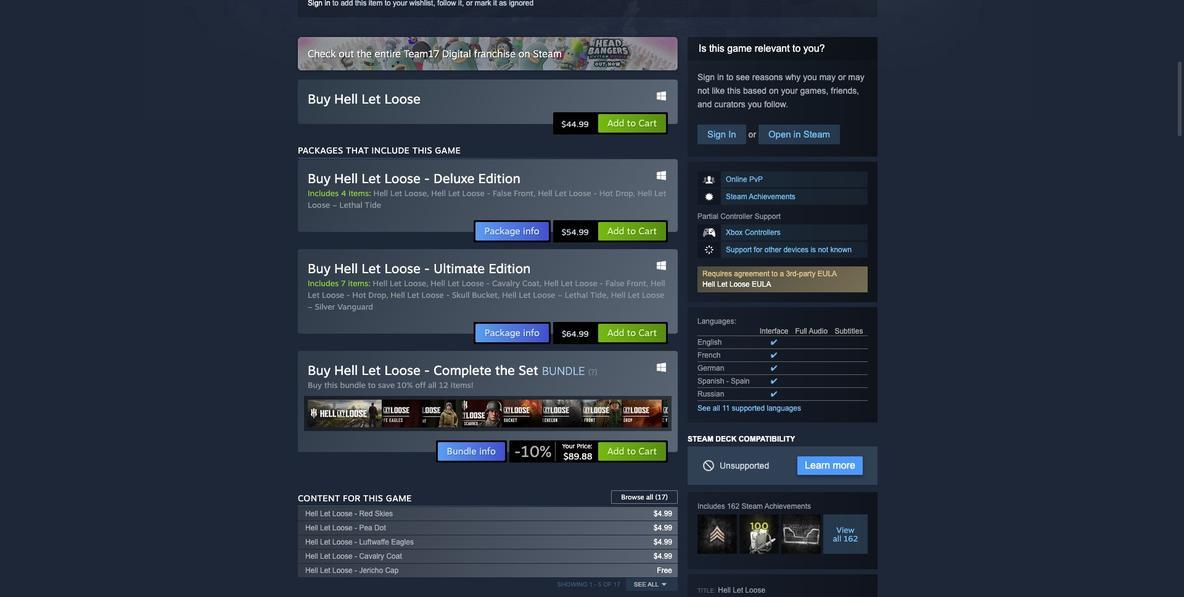 Task type: vqa. For each thing, say whether or not it's contained in the screenshot.
YOU?
yes



Task type: describe. For each thing, give the bounding box(es) containing it.
view all 162
[[833, 525, 859, 544]]

requires
[[703, 270, 732, 278]]

:
[[734, 317, 737, 326]]

1 vertical spatial cavalry
[[359, 552, 384, 561]]

loose down "hell let loose - pea dot"
[[333, 538, 353, 547]]

jericho
[[359, 566, 383, 575]]

sign in link
[[698, 125, 746, 144]]

loose up buy this bundle to save 10% off all 12 items!
[[385, 362, 421, 378]]

all left 12
[[428, 380, 437, 390]]

check out the entire team17 digital franchise on steam link
[[298, 37, 678, 70]]

xbox
[[726, 228, 743, 237]]

1 vertical spatial the
[[495, 362, 515, 378]]

4
[[341, 188, 346, 198]]

0 horizontal spatial or
[[746, 130, 759, 139]]

this inside sign in to see reasons why you may or may not like this based on your games, friends, and curators you follow.
[[728, 86, 741, 96]]

steam achievements link
[[698, 189, 868, 205]]

bundle info link
[[437, 442, 506, 461]]

game
[[386, 493, 412, 503]]

content for this game
[[298, 493, 412, 503]]

friends,
[[831, 86, 860, 96]]

bundle info
[[447, 445, 496, 457]]

open in steam
[[769, 129, 830, 139]]

to right $64.99
[[627, 327, 636, 339]]

this
[[363, 493, 383, 503]]

add to cart for buy hell let loose - ultimate edition
[[607, 327, 657, 339]]

buy hell let loose - deluxe edition
[[308, 170, 521, 186]]

edition for buy hell let loose - deluxe edition
[[478, 170, 521, 186]]

skull
[[452, 290, 470, 300]]

loose up tide,
[[575, 278, 598, 288]]

false inside the hell let loose, hell let loose - cavalry coat, hell let loose - false front, hell let loose - hot drop, hell let loose - skull bucket, hell let loose – lethal tide, hell let loose – silver vanguard
[[606, 278, 625, 288]]

$64.99
[[562, 329, 589, 339]]

3rd-
[[786, 270, 799, 278]]

1 cart from the top
[[639, 117, 657, 129]]

supported
[[732, 404, 765, 413]]

why
[[786, 72, 801, 82]]

1 vertical spatial achievements
[[765, 502, 811, 511]]

to inside sign in to see reasons why you may or may not like this based on your games, friends, and curators you follow.
[[727, 72, 734, 82]]

red
[[359, 510, 373, 518]]

2 vertical spatial info
[[480, 445, 496, 457]]

browse
[[622, 493, 644, 502]]

loose, for ultimate
[[404, 278, 429, 288]]

✔ for russian
[[771, 390, 777, 399]]

162 inside view all 162
[[844, 534, 859, 544]]

loose down hell let loose - cavalry coat
[[333, 566, 353, 575]]

hell let loose - red skies
[[305, 510, 393, 518]]

✔ for french
[[771, 351, 777, 360]]

0 vertical spatial you
[[803, 72, 817, 82]]

xbox controllers
[[726, 228, 781, 237]]

1 may from the left
[[820, 72, 836, 82]]

your
[[562, 442, 575, 450]]

info for buy hell let loose - deluxe edition
[[523, 225, 540, 237]]

french
[[698, 351, 721, 360]]

(17)
[[656, 493, 668, 502]]

1 add to cart from the top
[[607, 117, 657, 129]]

drop, inside hell let loose, hell let loose - false front, hell let loose - hot drop, hell let loose – lethal tide
[[616, 188, 635, 198]]

steam deck compatibility
[[688, 435, 795, 444]]

subtitles
[[835, 327, 863, 336]]

buy for buy hell let loose - ultimate edition
[[308, 260, 331, 276]]

loose left ultimate
[[385, 260, 421, 276]]

for
[[343, 493, 361, 503]]

to left you?
[[793, 43, 801, 54]]

bundle
[[447, 445, 477, 457]]

steam right open
[[804, 129, 830, 139]]

out
[[339, 48, 354, 60]]

buy for buy this bundle to save 10% off all 12 items!
[[308, 380, 322, 390]]

other
[[765, 246, 782, 254]]

loose down coat,
[[533, 290, 556, 300]]

see all
[[634, 581, 659, 588]]

front, inside the hell let loose, hell let loose - cavalry coat, hell let loose - false front, hell let loose - hot drop, hell let loose - skull bucket, hell let loose – lethal tide, hell let loose – silver vanguard
[[627, 278, 649, 288]]

silver
[[315, 302, 335, 312]]

interface
[[760, 327, 789, 336]]

loose right title:
[[746, 586, 766, 595]]

to right $44.99
[[627, 117, 636, 129]]

view
[[837, 525, 855, 535]]

steam right franchise
[[533, 48, 562, 60]]

0 vertical spatial the
[[357, 48, 372, 60]]

see all 11 supported languages link
[[698, 404, 801, 413]]

road block ahead! image
[[782, 515, 821, 554]]

✔ for english
[[771, 338, 777, 347]]

0 horizontal spatial you
[[748, 99, 762, 109]]

english
[[698, 338, 722, 347]]

all
[[648, 581, 659, 588]]

1 vertical spatial 10%
[[521, 442, 552, 461]]

support inside support for other devices is not known link
[[726, 246, 752, 254]]

package info link for buy hell let loose - deluxe edition
[[475, 221, 550, 241]]

buy for buy hell let loose - deluxe edition
[[308, 170, 331, 186]]

0 vertical spatial on
[[519, 48, 530, 60]]

(?)
[[589, 368, 597, 377]]

17
[[614, 581, 621, 588]]

you?
[[804, 43, 825, 54]]

hell let loose - luftwaffe eagles
[[305, 538, 414, 547]]

loose down deluxe
[[462, 188, 485, 198]]

hell let loose - cavalry coat
[[305, 552, 402, 561]]

tide
[[365, 200, 381, 210]]

includes for buy hell let loose - ultimate edition
[[308, 278, 339, 288]]

agreement
[[734, 270, 770, 278]]

buy hell let loose
[[308, 91, 421, 107]]

items: for buy hell let loose - deluxe edition
[[349, 188, 371, 198]]

browse all (17)
[[622, 493, 668, 502]]

all for browse all (17)
[[646, 493, 654, 502]]

includes 4 items:
[[308, 188, 371, 198]]

controllers
[[745, 228, 781, 237]]

package for deluxe
[[485, 225, 521, 237]]

packages
[[298, 145, 343, 155]]

loose left skull
[[422, 290, 444, 300]]

sign for sign in
[[708, 129, 726, 139]]

loose right tide,
[[642, 290, 665, 300]]

set
[[519, 362, 539, 378]]

buy hell let loose - ultimate edition
[[308, 260, 531, 276]]

12
[[439, 380, 449, 390]]

support for other devices is not known link
[[698, 242, 868, 258]]

deck
[[716, 435, 737, 444]]

cavalry inside the hell let loose, hell let loose - cavalry coat, hell let loose - false front, hell let loose - hot drop, hell let loose - skull bucket, hell let loose – lethal tide, hell let loose – silver vanguard
[[492, 278, 520, 288]]

in for open
[[794, 129, 801, 139]]

this up buy hell let loose - deluxe edition
[[413, 145, 432, 155]]

add to cart link for buy hell let loose - deluxe edition
[[598, 221, 667, 241]]

steam left deck
[[688, 435, 714, 444]]

open
[[769, 129, 791, 139]]

loose inside requires agreement to a 3rd-party eula hell let loose eula
[[730, 280, 750, 289]]

bundle
[[340, 380, 366, 390]]

add for buy hell let loose - ultimate edition
[[607, 327, 625, 339]]

see for see all 11 supported languages
[[698, 404, 711, 413]]

complete
[[434, 362, 492, 378]]

cart for buy hell let loose - deluxe edition
[[639, 225, 657, 237]]

$4.99 for hell let loose - luftwaffe eagles
[[654, 538, 673, 547]]

full
[[796, 327, 807, 336]]

this left bundle
[[324, 380, 338, 390]]

all for view all 162
[[833, 534, 842, 544]]

includes 7 items:
[[308, 278, 371, 288]]

let inside requires agreement to a 3rd-party eula hell let loose eula
[[718, 280, 728, 289]]

$44.99
[[562, 119, 589, 129]]

open in steam link
[[759, 125, 840, 144]]

11
[[722, 404, 730, 413]]

sign in
[[708, 129, 736, 139]]

loose down entire at top left
[[385, 91, 421, 107]]

pea
[[359, 524, 372, 532]]

package for ultimate
[[485, 327, 521, 339]]

loose down includes 4 items: on the top
[[308, 200, 330, 210]]

hell let loose, hell let loose - false front, hell let loose - hot drop, hell let loose – lethal tide
[[308, 188, 667, 210]]

cap
[[385, 566, 399, 575]]

your
[[781, 86, 798, 96]]

coat
[[386, 552, 402, 561]]

1 add to cart link from the top
[[598, 114, 667, 133]]

$54.99
[[562, 227, 589, 237]]

this right is
[[709, 43, 725, 54]]

digital
[[442, 48, 471, 60]]

vanguard
[[338, 302, 373, 312]]

showing
[[558, 581, 588, 588]]

0 vertical spatial support
[[755, 212, 781, 221]]

this is a flammenwerfer, it werfs flammen image
[[740, 515, 779, 554]]



Task type: locate. For each thing, give the bounding box(es) containing it.
3 cart from the top
[[639, 327, 657, 339]]

items: right 7
[[348, 278, 371, 288]]

lethal inside the hell let loose, hell let loose - cavalry coat, hell let loose - false front, hell let loose - hot drop, hell let loose - skull bucket, hell let loose – lethal tide, hell let loose – silver vanguard
[[565, 290, 588, 300]]

items:
[[349, 188, 371, 198], [348, 278, 371, 288]]

0 horizontal spatial false
[[493, 188, 512, 198]]

hell inside requires agreement to a 3rd-party eula hell let loose eula
[[703, 280, 715, 289]]

✔
[[771, 338, 777, 347], [771, 351, 777, 360], [771, 364, 777, 373], [771, 377, 777, 386], [771, 390, 777, 399]]

all inside view all 162
[[833, 534, 842, 544]]

162
[[727, 502, 740, 511], [844, 534, 859, 544]]

loose, down buy hell let loose - deluxe edition
[[405, 188, 429, 198]]

add to cart link for buy hell let loose - complete the set
[[598, 442, 667, 461]]

loose down hell let loose - red skies
[[333, 524, 353, 532]]

includes up sergeant image
[[698, 502, 725, 511]]

sign left 'in'
[[708, 129, 726, 139]]

includes left 7
[[308, 278, 339, 288]]

1 vertical spatial support
[[726, 246, 752, 254]]

4 add to cart link from the top
[[598, 442, 667, 461]]

1 vertical spatial see
[[634, 581, 647, 588]]

add to cart down tide,
[[607, 327, 657, 339]]

on
[[519, 48, 530, 60], [769, 86, 779, 96]]

0 vertical spatial game
[[728, 43, 752, 54]]

10% left your in the left bottom of the page
[[521, 442, 552, 461]]

in for sign
[[717, 72, 724, 82]]

loose,
[[405, 188, 429, 198], [404, 278, 429, 288]]

false inside hell let loose, hell let loose - false front, hell let loose - hot drop, hell let loose – lethal tide
[[493, 188, 512, 198]]

1 horizontal spatial 162
[[844, 534, 859, 544]]

2 add to cart link from the top
[[598, 221, 667, 241]]

$4.99
[[654, 510, 673, 518], [654, 524, 673, 532], [654, 538, 673, 547], [654, 552, 673, 561]]

achievements inside the steam achievements link
[[749, 192, 796, 201]]

add to cart right $44.99
[[607, 117, 657, 129]]

the right out
[[357, 48, 372, 60]]

includes for buy hell let loose - deluxe edition
[[308, 188, 339, 198]]

1 vertical spatial not
[[818, 246, 829, 254]]

items!
[[451, 380, 474, 390]]

games,
[[801, 86, 829, 96]]

3 add to cart from the top
[[607, 327, 657, 339]]

0 vertical spatial includes
[[308, 188, 339, 198]]

based
[[743, 86, 767, 96]]

you up the games,
[[803, 72, 817, 82]]

✔ for spanish - spain
[[771, 377, 777, 386]]

5
[[598, 581, 602, 588]]

4 ✔ from the top
[[771, 377, 777, 386]]

full audio
[[796, 327, 828, 336]]

bundle
[[542, 364, 585, 378]]

loose down include
[[385, 170, 421, 186]]

0 vertical spatial cavalry
[[492, 278, 520, 288]]

2 vertical spatial includes
[[698, 502, 725, 511]]

1 package info from the top
[[485, 225, 540, 237]]

2 add from the top
[[607, 225, 625, 237]]

and
[[698, 99, 712, 109]]

1 vertical spatial false
[[606, 278, 625, 288]]

5 buy from the top
[[308, 380, 322, 390]]

hell let loose - pea dot
[[305, 524, 386, 532]]

add right $54.99
[[607, 225, 625, 237]]

lethal inside hell let loose, hell let loose - false front, hell let loose - hot drop, hell let loose – lethal tide
[[340, 200, 363, 210]]

0 horizontal spatial front,
[[514, 188, 536, 198]]

162 up sergeant image
[[727, 502, 740, 511]]

1 horizontal spatial eula
[[818, 270, 837, 278]]

4 $4.99 from the top
[[654, 552, 673, 561]]

– down includes 4 items: on the top
[[332, 200, 337, 210]]

steam up this is a flammenwerfer, it werfs flammen image
[[742, 502, 763, 511]]

loose up $54.99
[[569, 188, 591, 198]]

your price: $89.88
[[562, 442, 593, 461]]

0 horizontal spatial may
[[820, 72, 836, 82]]

lethal left tide,
[[565, 290, 588, 300]]

title: hell let loose
[[698, 586, 766, 595]]

tide,
[[590, 290, 609, 300]]

not inside sign in to see reasons why you may or may not like this based on your games, friends, and curators you follow.
[[698, 86, 710, 96]]

game up see
[[728, 43, 752, 54]]

hot inside hell let loose, hell let loose - false front, hell let loose - hot drop, hell let loose – lethal tide
[[600, 188, 613, 198]]

0 horizontal spatial –
[[308, 302, 313, 312]]

to right $54.99
[[627, 225, 636, 237]]

see
[[698, 404, 711, 413], [634, 581, 647, 588]]

0 vertical spatial sign
[[698, 72, 715, 82]]

sign for sign in to see reasons why you may or may not like this based on your games, friends, and curators you follow.
[[698, 72, 715, 82]]

$4.99 for hell let loose - pea dot
[[654, 524, 673, 532]]

loose up "hell let loose - pea dot"
[[333, 510, 353, 518]]

2 package info from the top
[[485, 327, 540, 339]]

0 vertical spatial in
[[717, 72, 724, 82]]

edition for buy hell let loose - ultimate edition
[[489, 260, 531, 276]]

on right franchise
[[519, 48, 530, 60]]

or right 'in'
[[746, 130, 759, 139]]

0 vertical spatial front,
[[514, 188, 536, 198]]

1 vertical spatial 162
[[844, 534, 859, 544]]

add to cart link down tide,
[[598, 323, 667, 343]]

1 vertical spatial edition
[[489, 260, 531, 276]]

see for see all
[[634, 581, 647, 588]]

add to cart link right $44.99
[[598, 114, 667, 133]]

spain
[[731, 377, 750, 386]]

1 horizontal spatial support
[[755, 212, 781, 221]]

hot inside the hell let loose, hell let loose - cavalry coat, hell let loose - false front, hell let loose - hot drop, hell let loose - skull bucket, hell let loose – lethal tide, hell let loose – silver vanguard
[[352, 290, 366, 300]]

1 horizontal spatial you
[[803, 72, 817, 82]]

compatibility
[[739, 435, 795, 444]]

1 vertical spatial package info
[[485, 327, 540, 339]]

online pvp link
[[698, 172, 868, 188]]

1 $4.99 from the top
[[654, 510, 673, 518]]

see left all
[[634, 581, 647, 588]]

front,
[[514, 188, 536, 198], [627, 278, 649, 288]]

2 vertical spatial –
[[308, 302, 313, 312]]

online pvp
[[726, 175, 763, 184]]

a
[[780, 270, 784, 278]]

loose
[[385, 91, 421, 107], [385, 170, 421, 186], [462, 188, 485, 198], [569, 188, 591, 198], [308, 200, 330, 210], [385, 260, 421, 276], [462, 278, 484, 288], [575, 278, 598, 288], [730, 280, 750, 289], [322, 290, 344, 300], [422, 290, 444, 300], [533, 290, 556, 300], [642, 290, 665, 300], [385, 362, 421, 378], [333, 510, 353, 518], [333, 524, 353, 532], [333, 538, 353, 547], [333, 552, 353, 561], [333, 566, 353, 575], [746, 586, 766, 595]]

russian
[[698, 390, 725, 399]]

1 vertical spatial sign
[[708, 129, 726, 139]]

requires agreement to a 3rd-party eula hell let loose eula
[[703, 270, 837, 289]]

3 buy from the top
[[308, 260, 331, 276]]

1 vertical spatial you
[[748, 99, 762, 109]]

languages :
[[698, 317, 737, 326]]

0 vertical spatial info
[[523, 225, 540, 237]]

0 vertical spatial loose,
[[405, 188, 429, 198]]

or inside sign in to see reasons why you may or may not like this based on your games, friends, and curators you follow.
[[838, 72, 846, 82]]

1 vertical spatial in
[[794, 129, 801, 139]]

may up 'friends,'
[[849, 72, 865, 82]]

1 horizontal spatial the
[[495, 362, 515, 378]]

0 horizontal spatial eula
[[752, 280, 771, 289]]

4 add to cart from the top
[[607, 445, 657, 457]]

or up 'friends,'
[[838, 72, 846, 82]]

in up like
[[717, 72, 724, 82]]

0 vertical spatial 10%
[[397, 380, 413, 390]]

to left the save
[[368, 380, 376, 390]]

0 horizontal spatial hot
[[352, 290, 366, 300]]

achievements down the online pvp link
[[749, 192, 796, 201]]

add right $64.99
[[607, 327, 625, 339]]

package info link for buy hell let loose - ultimate edition
[[475, 323, 550, 343]]

-10%
[[514, 442, 552, 461]]

achievements up road block ahead! image
[[765, 502, 811, 511]]

that
[[346, 145, 369, 155]]

add to cart link right $54.99
[[598, 221, 667, 241]]

to left see
[[727, 72, 734, 82]]

off
[[415, 380, 426, 390]]

buy
[[308, 91, 331, 107], [308, 170, 331, 186], [308, 260, 331, 276], [308, 362, 331, 378], [308, 380, 322, 390]]

edition
[[478, 170, 521, 186], [489, 260, 531, 276]]

package info for buy hell let loose - ultimate edition
[[485, 327, 540, 339]]

1 horizontal spatial hot
[[600, 188, 613, 198]]

eagles
[[391, 538, 414, 547]]

1 vertical spatial hot
[[352, 290, 366, 300]]

content
[[298, 493, 340, 503]]

0 vertical spatial drop,
[[616, 188, 635, 198]]

1 horizontal spatial may
[[849, 72, 865, 82]]

false
[[493, 188, 512, 198], [606, 278, 625, 288]]

1 horizontal spatial game
[[728, 43, 752, 54]]

in right open
[[794, 129, 801, 139]]

support down xbox
[[726, 246, 752, 254]]

1 vertical spatial loose,
[[404, 278, 429, 288]]

1 vertical spatial on
[[769, 86, 779, 96]]

add to cart up browse
[[607, 445, 657, 457]]

0 horizontal spatial 162
[[727, 502, 740, 511]]

edition up hell let loose, hell let loose - false front, hell let loose - hot drop, hell let loose – lethal tide
[[478, 170, 521, 186]]

bucket,
[[472, 290, 500, 300]]

cavalry up bucket,
[[492, 278, 520, 288]]

3 add to cart link from the top
[[598, 323, 667, 343]]

1 vertical spatial drop,
[[369, 290, 388, 300]]

1 vertical spatial lethal
[[565, 290, 588, 300]]

0 vertical spatial not
[[698, 86, 710, 96]]

loose up hell let loose - jericho cap
[[333, 552, 353, 561]]

support for other devices is not known
[[726, 246, 852, 254]]

loose, inside hell let loose, hell let loose - false front, hell let loose - hot drop, hell let loose – lethal tide
[[405, 188, 429, 198]]

to inside requires agreement to a 3rd-party eula hell let loose eula
[[772, 270, 778, 278]]

2 cart from the top
[[639, 225, 657, 237]]

steam down the online
[[726, 192, 748, 201]]

add right price:
[[607, 445, 625, 457]]

package info link up set
[[475, 323, 550, 343]]

add to cart link
[[598, 114, 667, 133], [598, 221, 667, 241], [598, 323, 667, 343], [598, 442, 667, 461]]

on up follow.
[[769, 86, 779, 96]]

2 may from the left
[[849, 72, 865, 82]]

save
[[378, 380, 395, 390]]

2 buy from the top
[[308, 170, 331, 186]]

0 vertical spatial edition
[[478, 170, 521, 186]]

1 horizontal spatial not
[[818, 246, 829, 254]]

sergeant image
[[698, 515, 737, 554]]

this
[[709, 43, 725, 54], [728, 86, 741, 96], [413, 145, 432, 155], [324, 380, 338, 390]]

devices
[[784, 246, 809, 254]]

to up browse
[[627, 445, 636, 457]]

packages that include this game
[[298, 145, 461, 155]]

all right road block ahead! image
[[833, 534, 842, 544]]

0 horizontal spatial in
[[717, 72, 724, 82]]

–
[[332, 200, 337, 210], [558, 290, 563, 300], [308, 302, 313, 312]]

3 $4.99 from the top
[[654, 538, 673, 547]]

sign inside sign in link
[[708, 129, 726, 139]]

drop, inside the hell let loose, hell let loose - cavalry coat, hell let loose - false front, hell let loose - hot drop, hell let loose - skull bucket, hell let loose – lethal tide, hell let loose – silver vanguard
[[369, 290, 388, 300]]

– left tide,
[[558, 290, 563, 300]]

follow.
[[765, 99, 789, 109]]

add for buy hell let loose - complete the set
[[607, 445, 625, 457]]

0 horizontal spatial game
[[435, 145, 461, 155]]

1 horizontal spatial or
[[838, 72, 846, 82]]

1 horizontal spatial 10%
[[521, 442, 552, 461]]

add right $44.99
[[607, 117, 625, 129]]

1 horizontal spatial lethal
[[565, 290, 588, 300]]

languages
[[767, 404, 801, 413]]

buy for buy hell let loose
[[308, 91, 331, 107]]

1 horizontal spatial front,
[[627, 278, 649, 288]]

relevant
[[755, 43, 790, 54]]

all
[[428, 380, 437, 390], [713, 404, 720, 413], [646, 493, 654, 502], [833, 534, 842, 544]]

package down the hell let loose, hell let loose - cavalry coat, hell let loose - false front, hell let loose - hot drop, hell let loose - skull bucket, hell let loose – lethal tide, hell let loose – silver vanguard
[[485, 327, 521, 339]]

1 buy from the top
[[308, 91, 331, 107]]

add to cart for buy hell let loose - complete the set
[[607, 445, 657, 457]]

package info link down hell let loose, hell let loose - false front, hell let loose - hot drop, hell let loose – lethal tide
[[475, 221, 550, 241]]

loose up skull
[[462, 278, 484, 288]]

info for buy hell let loose - ultimate edition
[[523, 327, 540, 339]]

eula
[[818, 270, 837, 278], [752, 280, 771, 289]]

info up set
[[523, 327, 540, 339]]

cart for buy hell let loose - complete the set
[[639, 445, 657, 457]]

for
[[754, 246, 763, 254]]

cart for buy hell let loose - ultimate edition
[[639, 327, 657, 339]]

not up and
[[698, 86, 710, 96]]

2 package from the top
[[485, 327, 521, 339]]

see down russian
[[698, 404, 711, 413]]

add to cart right $54.99
[[607, 225, 657, 237]]

0 horizontal spatial the
[[357, 48, 372, 60]]

includes
[[308, 188, 339, 198], [308, 278, 339, 288], [698, 502, 725, 511]]

package info down hell let loose, hell let loose - false front, hell let loose - hot drop, hell let loose – lethal tide
[[485, 225, 540, 237]]

items: for buy hell let loose - ultimate edition
[[348, 278, 371, 288]]

curators
[[715, 99, 746, 109]]

info left $54.99
[[523, 225, 540, 237]]

3 ✔ from the top
[[771, 364, 777, 373]]

2 package info link from the top
[[475, 323, 550, 343]]

items: right '4' at the top of page
[[349, 188, 371, 198]]

package down hell let loose, hell let loose - false front, hell let loose - hot drop, hell let loose – lethal tide
[[485, 225, 521, 237]]

0 horizontal spatial drop,
[[369, 290, 388, 300]]

1 vertical spatial info
[[523, 327, 540, 339]]

1 vertical spatial eula
[[752, 280, 771, 289]]

1 vertical spatial front,
[[627, 278, 649, 288]]

hell let loose - jericho cap
[[305, 566, 399, 575]]

5 ✔ from the top
[[771, 390, 777, 399]]

this up curators
[[728, 86, 741, 96]]

check out the entire team17 digital franchise on steam
[[308, 48, 562, 60]]

coat,
[[522, 278, 542, 288]]

2 horizontal spatial –
[[558, 290, 563, 300]]

loose down agreement
[[730, 280, 750, 289]]

or
[[838, 72, 846, 82], [746, 130, 759, 139]]

1 ✔ from the top
[[771, 338, 777, 347]]

2 $4.99 from the top
[[654, 524, 673, 532]]

is this game relevant to you?
[[699, 43, 825, 54]]

1 horizontal spatial –
[[332, 200, 337, 210]]

sign in to see reasons why you may or may not like this based on your games, friends, and curators you follow.
[[698, 72, 865, 109]]

1 vertical spatial items:
[[348, 278, 371, 288]]

may up the games,
[[820, 72, 836, 82]]

1 horizontal spatial false
[[606, 278, 625, 288]]

4 add from the top
[[607, 445, 625, 457]]

0 horizontal spatial on
[[519, 48, 530, 60]]

1 package info link from the top
[[475, 221, 550, 241]]

loose, inside the hell let loose, hell let loose - cavalry coat, hell let loose - false front, hell let loose - hot drop, hell let loose - skull bucket, hell let loose – lethal tide, hell let loose – silver vanguard
[[404, 278, 429, 288]]

on inside sign in to see reasons why you may or may not like this based on your games, friends, and curators you follow.
[[769, 86, 779, 96]]

0 vertical spatial package info
[[485, 225, 540, 237]]

0 vertical spatial eula
[[818, 270, 837, 278]]

online
[[726, 175, 748, 184]]

unsupported
[[720, 461, 769, 471]]

1 horizontal spatial cavalry
[[492, 278, 520, 288]]

0 vertical spatial 162
[[727, 502, 740, 511]]

learn more link
[[798, 457, 863, 475]]

add to cart for buy hell let loose - deluxe edition
[[607, 225, 657, 237]]

loose down includes 7 items:
[[322, 290, 344, 300]]

0 vertical spatial package
[[485, 225, 521, 237]]

1 package from the top
[[485, 225, 521, 237]]

steam achievements
[[726, 192, 796, 201]]

is
[[811, 246, 816, 254]]

party
[[799, 270, 816, 278]]

steam
[[533, 48, 562, 60], [804, 129, 830, 139], [726, 192, 748, 201], [688, 435, 714, 444], [742, 502, 763, 511]]

0 horizontal spatial support
[[726, 246, 752, 254]]

includes 162 steam achievements
[[698, 502, 811, 511]]

0 vertical spatial –
[[332, 200, 337, 210]]

german
[[698, 364, 725, 373]]

0 horizontal spatial see
[[634, 581, 647, 588]]

lethal down '4' at the top of page
[[340, 200, 363, 210]]

$4.99 for hell let loose - cavalry coat
[[654, 552, 673, 561]]

drop,
[[616, 188, 635, 198], [369, 290, 388, 300]]

0 vertical spatial or
[[838, 72, 846, 82]]

hell let loose eula link
[[703, 280, 771, 289]]

10% left the off
[[397, 380, 413, 390]]

1 horizontal spatial on
[[769, 86, 779, 96]]

all left the 11
[[713, 404, 720, 413]]

lethal
[[340, 200, 363, 210], [565, 290, 588, 300]]

1 vertical spatial or
[[746, 130, 759, 139]]

in inside sign in to see reasons why you may or may not like this based on your games, friends, and curators you follow.
[[717, 72, 724, 82]]

0 vertical spatial see
[[698, 404, 711, 413]]

1 add from the top
[[607, 117, 625, 129]]

– left silver
[[308, 302, 313, 312]]

sign inside sign in to see reasons why you may or may not like this based on your games, friends, and curators you follow.
[[698, 72, 715, 82]]

free
[[657, 566, 673, 575]]

support up "controllers"
[[755, 212, 781, 221]]

1 horizontal spatial in
[[794, 129, 801, 139]]

front, inside hell let loose, hell let loose - false front, hell let loose - hot drop, hell let loose – lethal tide
[[514, 188, 536, 198]]

1 vertical spatial –
[[558, 290, 563, 300]]

2 add to cart from the top
[[607, 225, 657, 237]]

hot
[[600, 188, 613, 198], [352, 290, 366, 300]]

add for buy hell let loose - deluxe edition
[[607, 225, 625, 237]]

3 add from the top
[[607, 327, 625, 339]]

sign up like
[[698, 72, 715, 82]]

0 horizontal spatial cavalry
[[359, 552, 384, 561]]

not right is
[[818, 246, 829, 254]]

0 vertical spatial hot
[[600, 188, 613, 198]]

0 vertical spatial achievements
[[749, 192, 796, 201]]

dot
[[375, 524, 386, 532]]

package info for buy hell let loose - deluxe edition
[[485, 225, 540, 237]]

– inside hell let loose, hell let loose - false front, hell let loose - hot drop, hell let loose – lethal tide
[[332, 200, 337, 210]]

1 vertical spatial includes
[[308, 278, 339, 288]]

✔ for german
[[771, 364, 777, 373]]

0 vertical spatial false
[[493, 188, 512, 198]]

add to cart link for buy hell let loose - ultimate edition
[[598, 323, 667, 343]]

4 buy from the top
[[308, 362, 331, 378]]

loose, down buy hell let loose - ultimate edition
[[404, 278, 429, 288]]

all for see all 11 supported languages
[[713, 404, 720, 413]]

support
[[755, 212, 781, 221], [726, 246, 752, 254]]

to left a
[[772, 270, 778, 278]]

eula down agreement
[[752, 280, 771, 289]]

languages
[[698, 317, 734, 326]]

more
[[833, 460, 856, 471]]

$4.99 for hell let loose - red skies
[[654, 510, 673, 518]]

2 ✔ from the top
[[771, 351, 777, 360]]

the left set
[[495, 362, 515, 378]]

spanish - spain
[[698, 377, 750, 386]]

hell
[[334, 91, 358, 107], [334, 170, 358, 186], [374, 188, 388, 198], [431, 188, 446, 198], [538, 188, 553, 198], [638, 188, 652, 198], [334, 260, 358, 276], [373, 278, 388, 288], [431, 278, 445, 288], [544, 278, 559, 288], [651, 278, 665, 288], [703, 280, 715, 289], [391, 290, 405, 300], [502, 290, 517, 300], [611, 290, 626, 300], [334, 362, 358, 378], [305, 510, 318, 518], [305, 524, 318, 532], [305, 538, 318, 547], [305, 552, 318, 561], [305, 566, 318, 575], [718, 586, 731, 595]]

loose, for deluxe
[[405, 188, 429, 198]]

0 vertical spatial items:
[[349, 188, 371, 198]]

4 cart from the top
[[639, 445, 657, 457]]

all left (17)
[[646, 493, 654, 502]]

cavalry up jericho
[[359, 552, 384, 561]]

1 horizontal spatial see
[[698, 404, 711, 413]]

1 vertical spatial package
[[485, 327, 521, 339]]

0 horizontal spatial not
[[698, 86, 710, 96]]

controller
[[721, 212, 753, 221]]

0 horizontal spatial lethal
[[340, 200, 363, 210]]

1 vertical spatial package info link
[[475, 323, 550, 343]]

1 horizontal spatial drop,
[[616, 188, 635, 198]]

1 vertical spatial game
[[435, 145, 461, 155]]

0 vertical spatial lethal
[[340, 200, 363, 210]]

add to cart link up browse
[[598, 442, 667, 461]]



